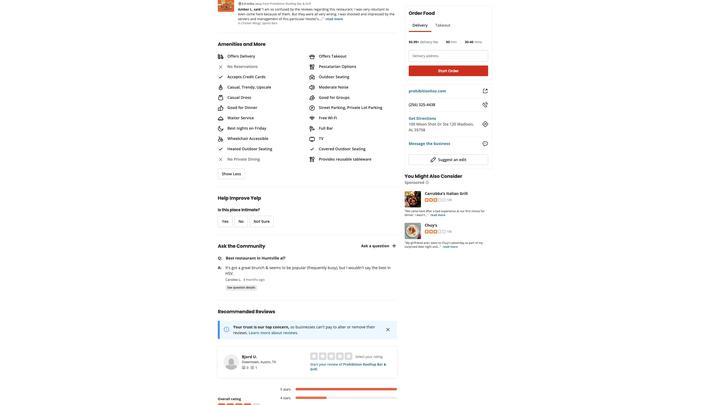Task type: locate. For each thing, give the bounding box(es) containing it.
4
[[244, 277, 245, 282], [281, 396, 283, 400]]

the right impressed
[[390, 12, 395, 16]]

1 horizontal spatial here
[[419, 209, 426, 213]]

here inside "we came here after a bad experience at our first choice for dinner. i wasn't…"
[[419, 209, 426, 213]]

156
[[447, 230, 452, 234]]

1 horizontal spatial l.
[[250, 7, 253, 12]]

help improve yelp
[[218, 195, 261, 201]]

free
[[319, 115, 327, 121]]

by right impressed
[[385, 12, 389, 16]]

24 ambience v2 image
[[218, 85, 224, 90]]

good up street
[[319, 95, 329, 100]]

ste
[[443, 122, 449, 127]]

24 close v2 image for no private dining
[[218, 157, 224, 162]]

delivery
[[413, 23, 428, 28], [413, 54, 426, 58], [240, 54, 255, 59]]

our right the is
[[258, 324, 265, 330]]

and
[[361, 12, 367, 16], [251, 17, 257, 21], [243, 41, 253, 48], [424, 241, 429, 245]]

24 info v2 image
[[224, 327, 230, 332]]

0 horizontal spatial a
[[239, 265, 241, 270]]

24 close v2 image
[[218, 64, 224, 70], [218, 157, 224, 162]]

provides reusable tableware
[[319, 157, 372, 162]]

hsv.
[[226, 271, 234, 276]]

close image
[[385, 327, 391, 333]]

for for groups
[[330, 95, 336, 100]]

read more link down the wrong.
[[326, 17, 343, 21]]

1 vertical spatial here
[[419, 209, 426, 213]]

24 add v2 image
[[392, 243, 397, 249]]

more inside info alert
[[261, 330, 271, 335]]

from
[[263, 2, 270, 6]]

start down order delivery text field
[[439, 68, 448, 74]]

0 horizontal spatial was
[[340, 12, 346, 16]]

was
[[357, 7, 363, 12], [340, 12, 346, 16]]

0 vertical spatial l.
[[250, 7, 253, 12]]

rating element
[[311, 353, 353, 360]]

0 vertical spatial so
[[271, 7, 274, 12]]

very up impressed
[[364, 7, 370, 12]]

they
[[298, 12, 305, 16]]

ask inside ask a question link
[[362, 243, 369, 249]]

2 horizontal spatial this
[[330, 7, 336, 12]]

0 vertical spatial takeout
[[436, 23, 451, 28]]

1 horizontal spatial your
[[366, 354, 373, 359]]

2 vertical spatial no
[[239, 219, 244, 224]]

1 vertical spatial good
[[228, 105, 238, 110]]

our inside info alert
[[258, 324, 265, 330]]

2 stars from the top
[[283, 396, 291, 400]]

night
[[425, 245, 432, 249]]

1 vertical spatial &
[[266, 265, 269, 270]]

best restaurant in huntville al?
[[226, 255, 286, 261]]

1 vertical spatial rooftop
[[363, 362, 377, 367]]

read more link for chuy's
[[443, 245, 458, 249]]

0 horizontal spatial rooftop
[[286, 2, 297, 6]]

first
[[466, 209, 471, 213]]

in left chicken
[[238, 21, 241, 25]]

4 left months at bottom
[[244, 277, 245, 282]]

0 vertical spatial 24 close v2 image
[[218, 64, 224, 70]]

filter reviews by 5 stars rating element
[[276, 387, 397, 392]]

bar inside amenities and more element
[[327, 126, 333, 131]]

an
[[454, 157, 459, 162]]

recommended reviews element
[[203, 300, 413, 405]]

1 horizontal spatial rating
[[374, 354, 383, 359]]

0 vertical spatial good
[[319, 95, 329, 100]]

1 stars from the top
[[283, 387, 291, 392]]

your for select
[[366, 354, 373, 359]]

0 horizontal spatial 4
[[244, 277, 245, 282]]

l. up see question details
[[239, 277, 242, 282]]

order left food
[[409, 10, 423, 17]]

rating right select
[[374, 354, 383, 359]]

tab list
[[409, 22, 455, 32]]

this right is
[[222, 207, 229, 213]]

0 horizontal spatial reviews.
[[233, 330, 248, 335]]

no down heated
[[228, 157, 233, 162]]

so up because
[[271, 7, 274, 12]]

& inside prohibition rooftop bar & grill
[[384, 362, 387, 367]]

friends element
[[242, 365, 249, 370]]

l. up come
[[250, 7, 253, 12]]

1 vertical spatial read
[[431, 213, 438, 217]]

1 horizontal spatial &
[[303, 2, 305, 6]]

best inside amenities and more element
[[228, 126, 236, 131]]

free wi-fi
[[319, 115, 337, 121]]

read more link up chuy's
[[431, 213, 446, 217]]

24 checkmark v2 image down 24 wheelchair v2 icon
[[218, 146, 224, 152]]

your trust is our top concern,
[[233, 324, 290, 330]]

1 vertical spatial 24 checkmark v2 image
[[218, 146, 224, 152]]

start inside button
[[439, 68, 448, 74]]

question left the 24 add v2 icon on the bottom right
[[373, 243, 390, 249]]

here down said on the left top
[[256, 12, 263, 16]]

24 checkmark v2 image
[[310, 146, 315, 152]]

30-40 mins
[[465, 40, 483, 44]]

24 wifi v2 image
[[310, 115, 315, 121]]

alter
[[338, 324, 346, 330]]

2 horizontal spatial seating
[[352, 146, 366, 152]]

0 horizontal spatial ask
[[218, 243, 227, 249]]

read up chuy's link
[[431, 213, 438, 217]]

120
[[450, 122, 457, 127], [447, 198, 452, 202]]

takeout inside amenities and more element
[[332, 54, 347, 59]]

experience
[[442, 209, 456, 213]]

stars down 5 stars
[[283, 396, 291, 400]]

ask up q:
[[218, 243, 227, 249]]

2 offers from the left
[[319, 54, 331, 59]]

rooftop
[[286, 2, 297, 6], [363, 362, 377, 367]]

seating up noise
[[336, 74, 350, 79]]

0 vertical spatial rating
[[374, 354, 383, 359]]

you might also consider
[[405, 173, 463, 180]]

read for carrabba's italian grill
[[431, 213, 438, 217]]

3 star rating image
[[425, 198, 446, 202], [425, 230, 446, 234]]

no up 'accepts'
[[228, 64, 233, 69]]

address
[[427, 54, 439, 58]]

info alert
[[218, 321, 397, 339]]

0 horizontal spatial very
[[319, 12, 326, 16]]

cards
[[255, 74, 266, 79]]

0 horizontal spatial in
[[238, 21, 241, 25]]

4 star rating image
[[218, 403, 260, 405]]

1 horizontal spatial very
[[364, 7, 370, 12]]

1 24 checkmark v2 image from the top
[[218, 74, 224, 80]]

24 reusable tableware v2 image
[[310, 157, 315, 162]]

2 vertical spatial in
[[388, 265, 391, 270]]

120 right ste at the top right
[[450, 122, 457, 127]]

24 waiter v2 image
[[218, 115, 224, 121]]

the right say
[[372, 265, 378, 270]]

4 inside "it's got a great brunch & seems to be popular (frequently busy), but i wouldn't say the best in hsv. carolee l. 4 months ago"
[[244, 277, 245, 282]]

24 phone v2 image
[[483, 102, 489, 108]]

carrabba's italian grill link
[[425, 191, 468, 196]]

very down regarding
[[319, 12, 326, 16]]

to right reluctant
[[386, 7, 389, 12]]

2 horizontal spatial a
[[433, 209, 435, 213]]

1 horizontal spatial good
[[319, 95, 329, 100]]

None radio
[[311, 353, 318, 360], [319, 353, 327, 360], [328, 353, 336, 360], [311, 353, 318, 360], [319, 353, 327, 360], [328, 353, 336, 360]]

read more up chuy's
[[431, 213, 446, 217]]

them.
[[282, 12, 291, 16]]

read more right and…"
[[443, 245, 458, 249]]

private down heated
[[234, 157, 247, 162]]

0 horizontal spatial read
[[326, 17, 334, 21]]

1 horizontal spatial reviews.
[[284, 330, 299, 335]]

0 vertical spatial start
[[439, 68, 448, 74]]

1 vertical spatial best
[[226, 255, 235, 261]]

start inside recommended reviews element
[[311, 362, 319, 367]]

or
[[347, 324, 351, 330]]

0 vertical spatial rooftop
[[286, 2, 297, 6]]

to inside the so businesses can't pay to alter or remove their reviews.
[[334, 324, 337, 330]]

bar right the full
[[327, 126, 333, 131]]

0 horizontal spatial order
[[409, 10, 423, 17]]

2 vertical spatial bar
[[378, 362, 383, 367]]

1 vertical spatial so
[[291, 324, 295, 330]]

no for no private dining
[[228, 157, 233, 162]]

outdoor up moderate at the left of the page
[[319, 74, 335, 79]]

1 24 close v2 image from the top
[[218, 64, 224, 70]]

1 horizontal spatial our
[[461, 209, 465, 213]]

of left my
[[476, 241, 479, 245]]

1 vertical spatial order
[[449, 68, 459, 74]]

120 down carrabba's italian grill link
[[447, 198, 452, 202]]

takeout up delivery tab panel
[[436, 23, 451, 28]]

you
[[405, 173, 414, 180]]

1 vertical spatial was
[[340, 12, 346, 16]]

see question details
[[228, 286, 256, 290]]

stars for 4 stars
[[283, 396, 291, 400]]

0 vertical spatial was
[[357, 7, 363, 12]]

fee
[[434, 40, 439, 44]]

1 horizontal spatial order
[[449, 68, 459, 74]]

rooftop inside prohibition rooftop bar & grill
[[363, 362, 377, 367]]

0 horizontal spatial this
[[222, 207, 229, 213]]

here inside the "i am so confused by the reviews regarding this restaurant. i was very reluctant to even come here because of them. but they were all very wrong. i was shocked and impressed by the servers and management of this particular hooter's.…"
[[256, 12, 263, 16]]

seating for heated outdoor seating
[[259, 146, 273, 152]]

shot
[[428, 122, 437, 127]]

0 horizontal spatial good
[[228, 105, 238, 110]]

your
[[366, 354, 373, 359], [319, 362, 327, 367]]

0 horizontal spatial our
[[258, 324, 265, 330]]

street
[[319, 105, 331, 110]]

pescatarian
[[319, 64, 341, 69]]

2 3 star rating image from the top
[[425, 230, 446, 234]]

to left be
[[282, 265, 286, 270]]

start left review
[[311, 362, 319, 367]]

friday
[[255, 126, 267, 131]]

reviews. down your
[[233, 330, 248, 335]]

sports
[[262, 21, 271, 25]]

offers for offers takeout
[[319, 54, 331, 59]]

0 vertical spatial here
[[256, 12, 263, 16]]

2 24 close v2 image from the top
[[218, 157, 224, 162]]

seating up tableware
[[352, 146, 366, 152]]

1 vertical spatial for
[[239, 105, 244, 110]]

2 reviews. from the left
[[284, 330, 299, 335]]

place
[[230, 207, 241, 213]]

24 close v2 image for no reservations
[[218, 64, 224, 70]]

in right 'best'
[[388, 265, 391, 270]]

by
[[291, 7, 294, 12], [385, 12, 389, 16]]

read more
[[326, 17, 343, 21], [431, 213, 446, 217], [443, 245, 458, 249]]

1 vertical spatial prohibition
[[344, 362, 362, 367]]

"my
[[405, 241, 410, 245]]

1 horizontal spatial private
[[348, 105, 361, 110]]

0 horizontal spatial start
[[311, 362, 319, 367]]

24 checkmark v2 image up 24 ambience v2 icon
[[218, 74, 224, 80]]

grill
[[306, 2, 311, 6], [460, 191, 468, 196], [311, 367, 318, 371]]

24 shopping v2 image
[[310, 54, 315, 59]]

yes button
[[218, 216, 233, 227]]

casual
[[228, 95, 240, 100]]

no for no
[[239, 219, 244, 224]]

suggest an edit
[[439, 157, 467, 162]]

more down top
[[261, 330, 271, 335]]

2 horizontal spatial bar
[[378, 362, 383, 367]]

business
[[434, 141, 451, 146]]

order down order delivery text field
[[449, 68, 459, 74]]

best inside ask the community element
[[226, 255, 235, 261]]

to right went on the right bottom
[[439, 241, 442, 245]]

2 vertical spatial read more link
[[443, 245, 458, 249]]

private left lot
[[348, 105, 361, 110]]

0 vertical spatial question
[[373, 243, 390, 249]]

recommended reviews
[[218, 308, 276, 315]]

read more for chuy's
[[443, 245, 458, 249]]

i left went on the right bottom
[[430, 241, 431, 245]]

mins
[[475, 40, 483, 44]]

1 horizontal spatial start
[[439, 68, 448, 74]]

1 vertical spatial 4
[[281, 396, 283, 400]]

1 horizontal spatial so
[[291, 324, 295, 330]]

3 star rating image for carrabba's italian grill
[[425, 198, 446, 202]]

rooftop up the confused
[[286, 2, 297, 6]]

3 star rating image down chuy's
[[425, 230, 446, 234]]

1 horizontal spatial outdoor
[[319, 74, 335, 79]]

delivery
[[421, 40, 433, 44]]

rooftop down select your rating
[[363, 362, 377, 367]]

delivery inside amenities and more element
[[240, 54, 255, 59]]

our
[[461, 209, 465, 213], [258, 324, 265, 330]]

24 television v2 image
[[310, 136, 315, 142]]

Order delivery text field
[[409, 50, 489, 62]]

question right see
[[233, 286, 245, 290]]

$0.99+
[[409, 40, 420, 44]]

read more for carrabba's italian grill
[[431, 213, 446, 217]]

0 vertical spatial stars
[[283, 387, 291, 392]]

2 horizontal spatial outdoor
[[336, 146, 351, 152]]

None radio
[[337, 353, 344, 360], [345, 353, 353, 360], [337, 353, 344, 360], [345, 353, 353, 360]]

bar down select your rating
[[378, 362, 383, 367]]

the up but
[[295, 7, 300, 12]]

grill right italian
[[460, 191, 468, 196]]

to inside "it's got a great brunch & seems to be popular (frequently busy), but i wouldn't say the best in hsv. carolee l. 4 months ago"
[[282, 265, 286, 270]]

5.0
[[242, 2, 246, 6]]

stars for 5 stars
[[283, 387, 291, 392]]

1 horizontal spatial bar
[[327, 126, 333, 131]]

1 vertical spatial takeout
[[332, 54, 347, 59]]

for down moderate noise
[[330, 95, 336, 100]]

1 vertical spatial grill
[[460, 191, 468, 196]]

0 horizontal spatial outdoor
[[242, 146, 258, 152]]

(no rating) image
[[311, 353, 353, 360]]

upscale
[[257, 84, 272, 90]]

amenities and more element
[[210, 33, 401, 179]]

seating down accessible
[[259, 146, 273, 152]]

the
[[295, 7, 300, 12], [390, 12, 395, 16], [427, 141, 433, 146], [228, 243, 236, 249], [372, 265, 378, 270]]

businesses
[[296, 324, 316, 330]]

outdoor for covered outdoor seating
[[336, 146, 351, 152]]

24 close v2 image up show
[[218, 157, 224, 162]]

1 horizontal spatial prohibition
[[344, 362, 362, 367]]

for for dinner
[[239, 105, 244, 110]]

1 horizontal spatial read
[[431, 213, 438, 217]]

and inside "my girlfriend and i went to chuy's yesterday as part of my surprised date night and…"
[[424, 241, 429, 245]]

grill down start your review of
[[311, 367, 318, 371]]

reviews. down concern,
[[284, 330, 299, 335]]

24 close v2 image down '24 order v2' icon
[[218, 64, 224, 70]]

0 vertical spatial for
[[330, 95, 336, 100]]

0 vertical spatial by
[[291, 7, 294, 12]]

no inside no button
[[239, 219, 244, 224]]

outdoor seating
[[319, 74, 350, 79]]

1 horizontal spatial rooftop
[[363, 362, 377, 367]]

prohibition up the confused
[[270, 2, 285, 6]]

1 vertical spatial read more
[[431, 213, 446, 217]]

i right dinner. at the bottom right of page
[[415, 213, 416, 217]]

24 directions v2 image
[[483, 121, 489, 127]]

ask up say
[[362, 243, 369, 249]]

1 3 star rating image from the top
[[425, 198, 446, 202]]

message
[[409, 141, 426, 146]]

read down the wrong.
[[326, 17, 334, 21]]

24 order v2 image
[[218, 54, 224, 59]]

not
[[254, 219, 261, 224]]

0 vertical spatial read
[[326, 17, 334, 21]]

2 24 checkmark v2 image from the top
[[218, 146, 224, 152]]

1 offers from the left
[[228, 54, 239, 59]]

pescatarian options
[[319, 64, 357, 69]]

24 checkmark v2 image
[[218, 74, 224, 80], [218, 146, 224, 152]]

1 vertical spatial no
[[228, 157, 233, 162]]

was down restaurant.
[[340, 12, 346, 16]]

2 vertical spatial read more
[[443, 245, 458, 249]]

1 vertical spatial your
[[319, 362, 327, 367]]

$0
[[447, 40, 450, 44]]

bar up reviews
[[298, 2, 302, 6]]

so businesses can't pay to alter or remove their reviews.
[[233, 324, 375, 335]]

16 marker v2 image
[[238, 2, 242, 6]]

0
[[247, 365, 249, 370]]

1 reviews. from the left
[[233, 330, 248, 335]]

so
[[271, 7, 274, 12], [291, 324, 295, 330]]

offers down amenities
[[228, 54, 239, 59]]

got
[[232, 265, 238, 270]]

0 vertical spatial &
[[303, 2, 305, 6]]

0 horizontal spatial prohibition
[[270, 2, 285, 6]]

2 vertical spatial &
[[384, 362, 387, 367]]

a right got
[[239, 265, 241, 270]]

read right and…"
[[443, 245, 450, 249]]

offers for offers delivery
[[228, 54, 239, 59]]

details
[[246, 286, 256, 290]]

0 horizontal spatial private
[[234, 157, 247, 162]]

group containing yes
[[218, 216, 363, 227]]

improve
[[230, 195, 250, 201]]

24 checkmark v2 image for heated
[[218, 146, 224, 152]]

concern,
[[273, 324, 290, 330]]

edit
[[460, 157, 467, 162]]

outdoor down wheelchair accessible
[[242, 146, 258, 152]]

takeout up the pescatarian options
[[332, 54, 347, 59]]

delivery left address
[[413, 54, 426, 58]]

photo of bjord u. image
[[224, 354, 239, 370]]

24 groups v2 image
[[310, 95, 315, 101]]

tab list containing delivery
[[409, 22, 455, 32]]

0 vertical spatial this
[[330, 7, 336, 12]]

0 horizontal spatial so
[[271, 7, 274, 12]]

a up say
[[370, 243, 372, 249]]

your for start
[[319, 362, 327, 367]]

to right pay
[[334, 324, 337, 330]]

was up "shocked"
[[357, 7, 363, 12]]

4 inside recommended reviews element
[[281, 396, 283, 400]]

0 horizontal spatial question
[[233, 286, 245, 290]]

this down them.
[[283, 17, 289, 21]]

service
[[241, 115, 254, 121]]

offers
[[228, 54, 239, 59], [319, 54, 331, 59]]

i inside "it's got a great brunch & seems to be popular (frequently busy), but i wouldn't say the best in hsv. carolee l. 4 months ago"
[[347, 265, 348, 270]]

a left bad
[[433, 209, 435, 213]]

order food
[[409, 10, 435, 17]]

& inside "it's got a great brunch & seems to be popular (frequently busy), but i wouldn't say the best in hsv. carolee l. 4 months ago"
[[266, 265, 269, 270]]

grill up reviews
[[306, 2, 311, 6]]

0 vertical spatial no
[[228, 64, 233, 69]]

went
[[432, 241, 438, 245]]

casual, trendy, upscale
[[228, 84, 272, 90]]

your right select
[[366, 354, 373, 359]]

the right message
[[427, 141, 433, 146]]

1 vertical spatial rating
[[231, 397, 241, 401]]

group inside the help improve yelp element
[[218, 216, 363, 227]]

24 checkmark v2 image for accepts
[[218, 74, 224, 80]]

intimate?
[[242, 207, 260, 213]]

delivery up reservations
[[240, 54, 255, 59]]

the up the restaurant
[[228, 243, 236, 249]]

(256)
[[409, 102, 418, 107]]

&
[[303, 2, 305, 6], [266, 265, 269, 270], [384, 362, 387, 367]]

best up it's
[[226, 255, 235, 261]]

to inside "my girlfriend and i went to chuy's yesterday as part of my surprised date night and…"
[[439, 241, 442, 245]]

2 horizontal spatial for
[[481, 209, 485, 213]]

offers up pescatarian
[[319, 54, 331, 59]]

start order button
[[409, 66, 489, 76]]

24 sound on v2 image
[[310, 85, 315, 90]]

0 horizontal spatial l.
[[239, 277, 242, 282]]

30-
[[465, 40, 470, 44]]

2 vertical spatial for
[[481, 209, 485, 213]]

our inside "we came here after a bad experience at our first choice for dinner. i wasn't…"
[[461, 209, 465, 213]]

start for start your review of
[[311, 362, 319, 367]]

ask for ask the community
[[218, 243, 227, 249]]

nights
[[237, 126, 248, 131]]

i right but
[[347, 265, 348, 270]]

1 vertical spatial 24 close v2 image
[[218, 157, 224, 162]]

stars
[[283, 387, 291, 392], [283, 396, 291, 400]]

group
[[218, 216, 363, 227]]

overall
[[218, 397, 230, 401]]

of inside recommended reviews element
[[339, 362, 343, 367]]

1 horizontal spatial a
[[370, 243, 372, 249]]

for left dinner at the left top
[[239, 105, 244, 110]]

rating up 4 star rating image at the left bottom of page
[[231, 397, 241, 401]]

read more down the wrong.
[[326, 17, 343, 21]]

for right choice
[[481, 209, 485, 213]]

of right review
[[339, 362, 343, 367]]

0 vertical spatial our
[[461, 209, 465, 213]]

this inside the help improve yelp element
[[222, 207, 229, 213]]

u.
[[253, 354, 257, 359]]

no for no reservations
[[228, 64, 233, 69]]

street parking, private lot parking
[[319, 105, 383, 110]]

as
[[466, 241, 469, 245]]

no down is this place intimate?
[[239, 219, 244, 224]]

in up brunch
[[257, 255, 261, 261]]

2 vertical spatial read
[[443, 245, 450, 249]]

get directions 100 moon shot dr ste 120 madison, al 35758
[[409, 116, 475, 133]]

1 horizontal spatial ask
[[362, 243, 369, 249]]

order inside button
[[449, 68, 459, 74]]



Task type: describe. For each thing, give the bounding box(es) containing it.
at
[[457, 209, 460, 213]]

120 inside get directions 100 moon shot dr ste 120 madison, al 35758
[[450, 122, 457, 127]]

prohibition inside prohibition rooftop bar & grill
[[344, 362, 362, 367]]

say
[[365, 265, 371, 270]]

start for start order
[[439, 68, 448, 74]]

24 outdoor seating v2 image
[[310, 74, 315, 80]]

question inside "link"
[[233, 286, 245, 290]]

full
[[319, 126, 326, 131]]

ask the community element
[[210, 235, 405, 291]]

in chicken wings, sports bars
[[238, 21, 278, 25]]

best
[[379, 265, 387, 270]]

accepts
[[228, 74, 242, 79]]

amber
[[238, 7, 250, 12]]

1 vertical spatial private
[[234, 157, 247, 162]]

not sure button
[[250, 216, 274, 227]]

away
[[255, 2, 262, 6]]

consider
[[441, 173, 463, 180]]

filter reviews by 4 stars rating element
[[276, 396, 397, 401]]

carrabba's italian grill
[[425, 191, 468, 196]]

delivery for delivery
[[413, 23, 428, 28]]

0 vertical spatial very
[[364, 7, 370, 12]]

came
[[411, 209, 419, 213]]

"my girlfriend and i went to chuy's yesterday as part of my surprised date night and…"
[[405, 241, 483, 249]]

fi
[[334, 115, 337, 121]]

bar inside prohibition rooftop bar & grill
[[378, 362, 383, 367]]

but
[[340, 265, 346, 270]]

0 vertical spatial bar
[[298, 2, 302, 6]]

restaurant.
[[337, 7, 354, 12]]

"we
[[405, 209, 411, 213]]

be
[[287, 265, 291, 270]]

24 wheelchair v2 image
[[218, 136, 224, 142]]

to inside the "i am so confused by the reviews regarding this restaurant. i was very reluctant to even come here because of them. but they were all very wrong. i was shocked and impressed by the servers and management of this particular hooter's.…"
[[386, 7, 389, 12]]

regarding
[[314, 7, 329, 12]]

good for dinner
[[228, 105, 258, 110]]

help
[[218, 195, 229, 201]]

24 nightlife v2 image
[[310, 126, 315, 132]]

seating for covered outdoor seating
[[352, 146, 366, 152]]

the inside button
[[427, 141, 433, 146]]

prohibitionhsv.com link
[[409, 88, 447, 94]]

and down come
[[251, 17, 257, 21]]

16 review v2 image
[[251, 366, 255, 370]]

good for good for groups
[[319, 95, 329, 100]]

i right the wrong.
[[338, 12, 339, 16]]

read more link for carrabba's italian grill
[[431, 213, 446, 217]]

credit
[[243, 74, 254, 79]]

1 horizontal spatial question
[[373, 243, 390, 249]]

24 like v2 image
[[218, 105, 224, 111]]

no button
[[235, 216, 248, 227]]

35758
[[415, 127, 426, 133]]

0 vertical spatial grill
[[306, 2, 311, 6]]

your
[[233, 324, 243, 330]]

24 external link v2 image
[[483, 88, 489, 94]]

is this place intimate?
[[218, 207, 260, 213]]

16 friends v2 image
[[242, 366, 246, 370]]

select
[[356, 354, 365, 359]]

carrabba's italian grill image
[[405, 191, 421, 207]]

in inside "it's got a great brunch & seems to be popular (frequently busy), but i wouldn't say the best in hsv. carolee l. 4 months ago"
[[388, 265, 391, 270]]

24 parking v2 image
[[310, 105, 315, 111]]

seems
[[270, 265, 281, 270]]

offers delivery
[[228, 54, 255, 59]]

because
[[264, 12, 277, 16]]

help improve yelp element
[[210, 187, 397, 227]]

show less
[[222, 171, 241, 177]]

reviews
[[301, 7, 313, 12]]

i up "shocked"
[[355, 7, 356, 12]]

0 vertical spatial in
[[238, 21, 241, 25]]

chicken
[[242, 21, 252, 25]]

amenities and more
[[218, 41, 266, 48]]

24 night v2 image
[[218, 126, 224, 132]]

0 vertical spatial read more link
[[326, 17, 343, 21]]

hooters image
[[218, 0, 234, 12]]

outdoor for heated outdoor seating
[[242, 146, 258, 152]]

ask the community
[[218, 243, 266, 249]]

24 message v2 image
[[483, 141, 489, 147]]

delivery address
[[413, 54, 439, 58]]

l. inside "it's got a great brunch & seems to be popular (frequently busy), but i wouldn't say the best in hsv. carolee l. 4 months ago"
[[239, 277, 242, 282]]

4 stars
[[281, 396, 291, 400]]

ask a question
[[362, 243, 390, 249]]

amber l. said
[[238, 7, 261, 12]]

impressed
[[368, 12, 384, 16]]

more right after
[[438, 213, 446, 217]]

1 vertical spatial in
[[257, 255, 261, 261]]

bars
[[272, 21, 278, 25]]

message the business button
[[409, 141, 451, 147]]

delivery for delivery address
[[413, 54, 426, 58]]

3 star rating image for chuy's
[[425, 230, 446, 234]]

for inside "we came here after a bad experience at our first choice for dinner. i wasn't…"
[[481, 209, 485, 213]]

best for best nights on friday
[[228, 126, 236, 131]]

of inside "my girlfriend and i went to chuy's yesterday as part of my surprised date night and…"
[[476, 241, 479, 245]]

noise
[[338, 84, 349, 90]]

no private dining
[[228, 157, 260, 162]]

of right bars
[[279, 17, 282, 21]]

1 horizontal spatial takeout
[[436, 23, 451, 28]]

waiter service
[[228, 115, 254, 121]]

a inside "it's got a great brunch & seems to be popular (frequently busy), but i wouldn't say the best in hsv. carolee l. 4 months ago"
[[239, 265, 241, 270]]

options
[[342, 64, 357, 69]]

after
[[426, 209, 433, 213]]

it's
[[226, 265, 231, 270]]

sure
[[262, 219, 270, 224]]

1 vertical spatial by
[[385, 12, 389, 16]]

accepts credit cards
[[228, 74, 266, 79]]

of down the confused
[[278, 12, 281, 16]]

16 info v2 image
[[426, 181, 430, 185]]

best for best restaurant in huntville al?
[[226, 255, 235, 261]]

1 horizontal spatial seating
[[336, 74, 350, 79]]

the inside "it's got a great brunch & seems to be popular (frequently busy), but i wouldn't say the best in hsv. carolee l. 4 months ago"
[[372, 265, 378, 270]]

24 casual v2 image
[[218, 95, 224, 101]]

and left more
[[243, 41, 253, 48]]

24 pencil v2 image
[[431, 157, 437, 163]]

(frequently
[[307, 265, 327, 270]]

recommended
[[218, 308, 255, 315]]

ask for ask a question
[[362, 243, 369, 249]]

about
[[272, 330, 283, 335]]

1 vertical spatial this
[[283, 17, 289, 21]]

"i am so confused by the reviews regarding this restaurant. i was very reluctant to even come here because of them. but they were all very wrong. i was shocked and impressed by the servers and management of this particular hooter's.…"
[[238, 7, 395, 21]]

read for chuy's
[[443, 245, 450, 249]]

reviews element
[[251, 365, 257, 370]]

it's got a great brunch & seems to be popular (frequently busy), but i wouldn't say the best in hsv. carolee l. 4 months ago
[[226, 265, 391, 282]]

remove
[[352, 324, 366, 330]]

0 horizontal spatial rating
[[231, 397, 241, 401]]

ask a question link
[[362, 243, 397, 249]]

reservations
[[234, 64, 258, 69]]

bjord u. downtown, austin, tx
[[242, 354, 276, 364]]

delivery tab panel
[[409, 32, 455, 34]]

i inside "my girlfriend and i went to chuy's yesterday as part of my surprised date night and…"
[[430, 241, 431, 245]]

top
[[266, 324, 272, 330]]

see question details link
[[226, 285, 257, 291]]

more left as at the right bottom of page
[[451, 245, 458, 249]]

austin,
[[261, 360, 272, 364]]

so inside the "i am so confused by the reviews regarding this restaurant. i was very reluctant to even come here because of them. but they were all very wrong. i was shocked and impressed by the servers and management of this particular hooter's.…"
[[271, 7, 274, 12]]

0 vertical spatial read more
[[326, 17, 343, 21]]

and right "shocked"
[[361, 12, 367, 16]]

reviews
[[256, 308, 276, 315]]

good for good for dinner
[[228, 105, 238, 110]]

reviews. inside the so businesses can't pay to alter or remove their reviews.
[[233, 330, 248, 335]]

waiter
[[228, 115, 240, 121]]

message the business
[[409, 141, 451, 146]]

chuy's image
[[405, 223, 421, 239]]

learn
[[249, 330, 260, 335]]

i inside "we came here after a bad experience at our first choice for dinner. i wasn't…"
[[415, 213, 416, 217]]

more down the wrong.
[[335, 17, 343, 21]]

1 vertical spatial a
[[370, 243, 372, 249]]

dining
[[248, 157, 260, 162]]

casual dress
[[228, 95, 251, 100]]

100
[[409, 122, 416, 127]]

provides
[[319, 157, 335, 162]]

grill inside prohibition rooftop bar & grill
[[311, 367, 318, 371]]

24 food v2 image
[[310, 64, 315, 70]]

yelp
[[251, 195, 261, 201]]

bad
[[436, 209, 441, 213]]

parking
[[369, 105, 383, 110]]

a inside "we came here after a bad experience at our first choice for dinner. i wasn't…"
[[433, 209, 435, 213]]

reusable
[[336, 157, 352, 162]]

chuy's
[[425, 223, 438, 228]]

get
[[409, 116, 416, 121]]

1 vertical spatial 120
[[447, 198, 452, 202]]

miles
[[247, 2, 255, 6]]

carrabba's
[[425, 191, 446, 196]]

good for groups
[[319, 95, 350, 100]]

covered
[[319, 146, 335, 152]]

come
[[247, 12, 255, 16]]

prohibitionhsv.com
[[409, 88, 447, 94]]

so inside the so businesses can't pay to alter or remove their reviews.
[[291, 324, 295, 330]]



Task type: vqa. For each thing, say whether or not it's contained in the screenshot.
Best restaurant in Huntville al?
yes



